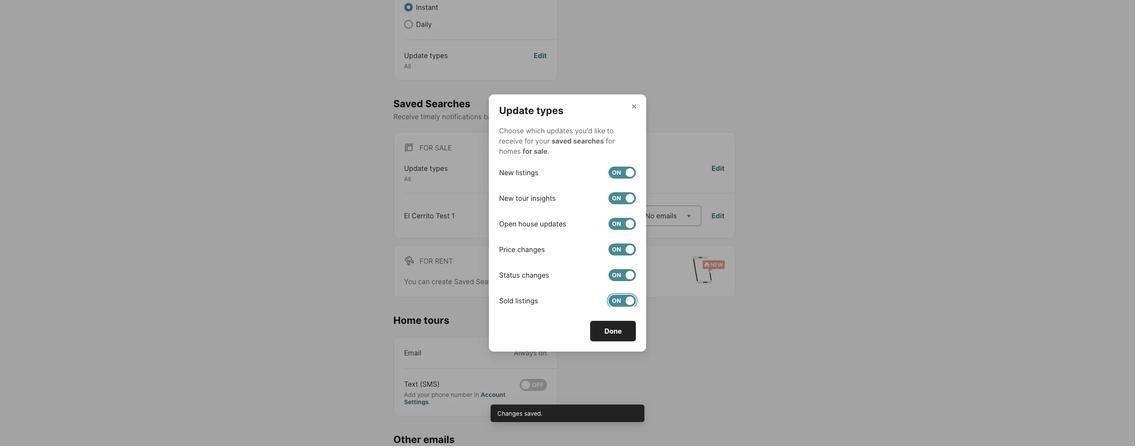 Task type: locate. For each thing, give the bounding box(es) containing it.
for inside 'for homes'
[[606, 137, 615, 145]]

you
[[404, 277, 416, 286]]

1 vertical spatial edit
[[712, 164, 725, 173]]

None checkbox
[[609, 167, 636, 179], [609, 269, 636, 281], [609, 295, 636, 307], [520, 379, 547, 391], [609, 167, 636, 179], [609, 269, 636, 281], [609, 295, 636, 307], [520, 379, 547, 391]]

0 vertical spatial searches
[[426, 98, 471, 110]]

account settings
[[404, 391, 506, 406]]

preferred
[[532, 113, 562, 121]]

saved up receive
[[394, 98, 423, 110]]

create
[[432, 277, 452, 286]]

0 vertical spatial all
[[404, 62, 411, 70]]

2 vertical spatial types
[[430, 164, 448, 173]]

edit button
[[534, 50, 547, 70], [712, 163, 725, 183], [712, 211, 725, 221]]

emails
[[657, 212, 677, 220], [424, 434, 455, 446]]

saved right create
[[454, 277, 474, 286]]

notifications
[[442, 113, 482, 121]]

0 vertical spatial your
[[516, 113, 530, 121]]

0 vertical spatial edit
[[534, 51, 547, 60]]

1
[[452, 212, 455, 220]]

on
[[506, 113, 514, 121], [539, 349, 547, 357]]

types down daily
[[430, 51, 448, 60]]

on up choose
[[506, 113, 514, 121]]

update
[[404, 51, 428, 60], [499, 105, 534, 117], [404, 164, 428, 173]]

1 horizontal spatial your
[[516, 113, 530, 121]]

2 vertical spatial edit
[[712, 212, 725, 220]]

1 horizontal spatial emails
[[657, 212, 677, 220]]

. down add your phone number in
[[429, 399, 431, 406]]

on right always
[[539, 349, 547, 357]]

while
[[508, 277, 525, 286]]

all
[[404, 62, 411, 70], [404, 175, 411, 183]]

0 vertical spatial on
[[506, 113, 514, 121]]

types inside dialog
[[537, 105, 564, 117]]

number
[[451, 391, 473, 398]]

for
[[420, 144, 433, 152], [420, 257, 433, 265]]

0 vertical spatial saved
[[394, 98, 423, 110]]

0 vertical spatial .
[[548, 147, 550, 156]]

0 horizontal spatial your
[[417, 391, 430, 398]]

for homes
[[499, 137, 615, 156]]

0 vertical spatial emails
[[657, 212, 677, 220]]

choose
[[499, 127, 524, 135]]

1 vertical spatial on
[[539, 349, 547, 357]]

update types
[[499, 105, 564, 117]]

can
[[418, 277, 430, 286]]

1 vertical spatial update
[[499, 105, 534, 117]]

update types dialog
[[489, 95, 647, 352]]

searches inside "saved searches receive timely notifications based on your preferred search filters."
[[426, 98, 471, 110]]

1 vertical spatial .
[[429, 399, 431, 406]]

update up choose
[[499, 105, 534, 117]]

1 vertical spatial your
[[536, 137, 550, 145]]

your inside the choose which updates you'd like to receive for your
[[536, 137, 550, 145]]

0 horizontal spatial searches
[[426, 98, 471, 110]]

1 update types all from the top
[[404, 51, 448, 70]]

2 all from the top
[[404, 175, 411, 183]]

your up settings
[[417, 391, 430, 398]]

for left sale
[[420, 144, 433, 152]]

0 vertical spatial for
[[420, 144, 433, 152]]

always on
[[514, 349, 547, 357]]

saved searches
[[552, 137, 604, 145]]

sale
[[534, 147, 548, 156]]

for
[[525, 137, 534, 145], [606, 137, 615, 145], [523, 147, 533, 156], [560, 277, 569, 286]]

for down which
[[525, 137, 534, 145]]

receive
[[499, 137, 523, 145]]

tours
[[424, 315, 450, 327]]

add
[[404, 391, 416, 398]]

update types all down for sale
[[404, 164, 448, 183]]

on inside "saved searches receive timely notifications based on your preferred search filters."
[[506, 113, 514, 121]]

emails right other at the bottom left of the page
[[424, 434, 455, 446]]

emails right the no
[[657, 212, 677, 220]]

sale
[[435, 144, 452, 152]]

for left sale
[[523, 147, 533, 156]]

daily
[[416, 20, 432, 29]]

changes
[[498, 410, 523, 417]]

1 vertical spatial emails
[[424, 434, 455, 446]]

0 vertical spatial update
[[404, 51, 428, 60]]

1 vertical spatial types
[[537, 105, 564, 117]]

2 vertical spatial update
[[404, 164, 428, 173]]

None checkbox
[[609, 192, 636, 204], [609, 218, 636, 230], [609, 244, 636, 256], [609, 192, 636, 204], [609, 218, 636, 230], [609, 244, 636, 256]]

saved searches receive timely notifications based on your preferred search filters.
[[394, 98, 608, 121]]

1 vertical spatial all
[[404, 175, 411, 183]]

update types all
[[404, 51, 448, 70], [404, 164, 448, 183]]

(sms)
[[420, 380, 440, 388]]

in
[[474, 391, 479, 398]]

edit for the middle edit button
[[712, 164, 725, 173]]

you'd
[[575, 127, 593, 135]]

for sale .
[[523, 147, 550, 156]]

1 all from the top
[[404, 62, 411, 70]]

1 vertical spatial saved
[[454, 277, 474, 286]]

2 for from the top
[[420, 257, 433, 265]]

done
[[605, 327, 622, 336]]

filters.
[[588, 113, 608, 121]]

for for for sale
[[420, 144, 433, 152]]

saved
[[394, 98, 423, 110], [454, 277, 474, 286]]

your up sale
[[536, 137, 550, 145]]

. down the choose which updates you'd like to receive for your
[[548, 147, 550, 156]]

2 horizontal spatial your
[[536, 137, 550, 145]]

types down for sale
[[430, 164, 448, 173]]

0 horizontal spatial on
[[506, 113, 514, 121]]

1 vertical spatial update types all
[[404, 164, 448, 183]]

1 vertical spatial for
[[420, 257, 433, 265]]

edit
[[534, 51, 547, 60], [712, 164, 725, 173], [712, 212, 725, 220]]

settings
[[404, 399, 429, 406]]

update types all down daily
[[404, 51, 448, 70]]

0 horizontal spatial saved
[[394, 98, 423, 110]]

update for topmost edit button
[[404, 51, 428, 60]]

phone
[[432, 391, 449, 398]]

searches left while
[[476, 277, 506, 286]]

1 for from the top
[[420, 144, 433, 152]]

0 vertical spatial types
[[430, 51, 448, 60]]

for down to at the right top of the page
[[606, 137, 615, 145]]

changes saved.
[[498, 410, 543, 417]]

searches
[[426, 98, 471, 110], [476, 277, 506, 286]]

searches up notifications at the left of the page
[[426, 98, 471, 110]]

for sale
[[420, 144, 452, 152]]

your up choose
[[516, 113, 530, 121]]

your
[[516, 113, 530, 121], [536, 137, 550, 145], [417, 391, 430, 398]]

1 horizontal spatial on
[[539, 349, 547, 357]]

types up updates
[[537, 105, 564, 117]]

all up the el
[[404, 175, 411, 183]]

1 horizontal spatial .
[[548, 147, 550, 156]]

all down daily radio
[[404, 62, 411, 70]]

instant
[[416, 3, 439, 12]]

for for for rent
[[420, 257, 433, 265]]

text
[[404, 380, 418, 388]]

text (sms)
[[404, 380, 440, 388]]

.
[[548, 147, 550, 156], [429, 399, 431, 406]]

all for the middle edit button
[[404, 175, 411, 183]]

types for the middle edit button
[[430, 164, 448, 173]]

for left rent on the bottom left of the page
[[420, 257, 433, 265]]

0 horizontal spatial .
[[429, 399, 431, 406]]

for right searching on the left bottom
[[560, 277, 569, 286]]

1 horizontal spatial searches
[[476, 277, 506, 286]]

update down daily radio
[[404, 51, 428, 60]]

types
[[430, 51, 448, 60], [537, 105, 564, 117], [430, 164, 448, 173]]

1 vertical spatial searches
[[476, 277, 506, 286]]

0 vertical spatial update types all
[[404, 51, 448, 70]]

0 horizontal spatial emails
[[424, 434, 455, 446]]

2 update types all from the top
[[404, 164, 448, 183]]

done button
[[591, 321, 636, 342]]

update down for sale
[[404, 164, 428, 173]]



Task type: vqa. For each thing, say whether or not it's contained in the screenshot.
the Always on
yes



Task type: describe. For each thing, give the bounding box(es) containing it.
other
[[394, 434, 421, 446]]

emails for no emails
[[657, 212, 677, 220]]

emails for other emails
[[424, 434, 455, 446]]

Daily radio
[[404, 20, 413, 29]]

cerrito
[[412, 212, 434, 220]]

add your phone number in
[[404, 391, 481, 398]]

el cerrito test 1
[[404, 212, 455, 220]]

Instant radio
[[404, 3, 413, 12]]

receive
[[394, 113, 419, 121]]

update for the middle edit button
[[404, 164, 428, 173]]

edit for bottom edit button
[[712, 212, 725, 220]]

update types all for the middle edit button
[[404, 164, 448, 183]]

which
[[526, 127, 545, 135]]

search
[[564, 113, 586, 121]]

update types element
[[499, 95, 574, 117]]

email
[[404, 349, 421, 357]]

to
[[607, 127, 614, 135]]

0 vertical spatial edit button
[[534, 50, 547, 70]]

like
[[595, 127, 606, 135]]

test
[[436, 212, 450, 220]]

. inside update types dialog
[[548, 147, 550, 156]]

home tours
[[394, 315, 450, 327]]

homes
[[499, 147, 521, 156]]

other emails
[[394, 434, 455, 446]]

your inside "saved searches receive timely notifications based on your preferred search filters."
[[516, 113, 530, 121]]

2 vertical spatial your
[[417, 391, 430, 398]]

choose which updates you'd like to receive for your
[[499, 127, 614, 145]]

all for topmost edit button
[[404, 62, 411, 70]]

off
[[532, 381, 544, 389]]

rent
[[435, 257, 453, 265]]

updates
[[547, 127, 573, 135]]

timely
[[421, 113, 440, 121]]

account
[[481, 391, 506, 398]]

el
[[404, 212, 410, 220]]

account settings link
[[404, 391, 506, 406]]

1 vertical spatial edit button
[[712, 163, 725, 183]]

home
[[394, 315, 422, 327]]

searching
[[527, 277, 559, 286]]

1 horizontal spatial saved
[[454, 277, 474, 286]]

you can create saved searches while searching for
[[404, 277, 571, 286]]

types for topmost edit button
[[430, 51, 448, 60]]

for inside the choose which updates you'd like to receive for your
[[525, 137, 534, 145]]

no
[[646, 212, 655, 220]]

based
[[484, 113, 504, 121]]

update inside dialog
[[499, 105, 534, 117]]

for rent
[[420, 257, 453, 265]]

searches
[[574, 137, 604, 145]]

saved
[[552, 137, 572, 145]]

saved.
[[524, 410, 543, 417]]

edit for topmost edit button
[[534, 51, 547, 60]]

always
[[514, 349, 537, 357]]

no emails
[[646, 212, 677, 220]]

2 vertical spatial edit button
[[712, 211, 725, 221]]

update types all for topmost edit button
[[404, 51, 448, 70]]

saved inside "saved searches receive timely notifications based on your preferred search filters."
[[394, 98, 423, 110]]



